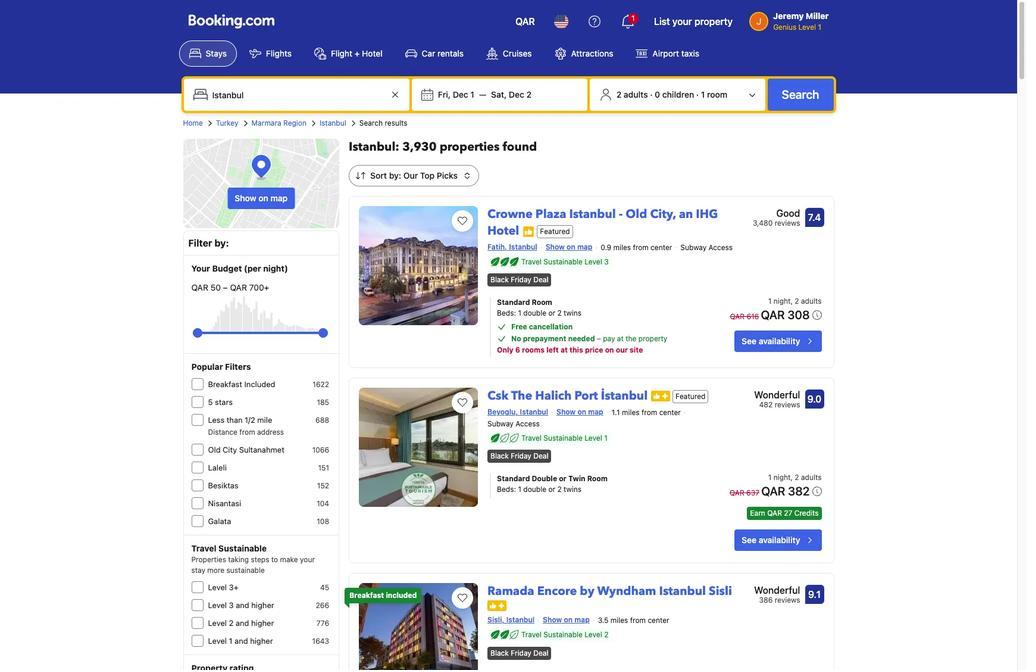 Task type: vqa. For each thing, say whether or not it's contained in the screenshot.


Task type: describe. For each thing, give the bounding box(es) containing it.
scored 9.0 element
[[806, 390, 825, 409]]

black for ramada encore by wyndham istanbul sisli
[[491, 648, 509, 657]]

qar 50 – qar 700+
[[191, 282, 269, 292]]

1 horizontal spatial –
[[597, 334, 601, 343]]

fatih, istanbul
[[488, 242, 538, 251]]

9.0
[[808, 394, 822, 405]]

address
[[257, 428, 284, 437]]

-
[[619, 206, 623, 222]]

0 vertical spatial 3
[[605, 257, 609, 266]]

1 · from the left
[[651, 89, 653, 99]]

sort by: our top picks
[[371, 170, 458, 180]]

home link
[[183, 118, 203, 129]]

ihg
[[696, 206, 719, 222]]

stars
[[215, 397, 233, 407]]

istanbul down the
[[520, 407, 549, 416]]

less
[[208, 415, 225, 425]]

genius
[[774, 23, 797, 32]]

45
[[320, 583, 329, 592]]

2 up level 1 and higher at the bottom left of page
[[229, 618, 234, 628]]

featured for crowne plaza istanbul - old city, an ihg hotel
[[540, 227, 570, 236]]

results
[[385, 119, 408, 127]]

—
[[479, 89, 487, 99]]

only
[[497, 346, 514, 354]]

level up level 1 and higher at the bottom left of page
[[208, 618, 227, 628]]

ramada encore by wyndham istanbul sisli link
[[488, 578, 733, 599]]

(per
[[244, 263, 261, 273]]

show on map for crowne
[[546, 242, 593, 251]]

map inside button
[[271, 193, 288, 203]]

2 down 3.5
[[605, 630, 609, 639]]

miles for wyndham
[[611, 616, 629, 625]]

travel sustainable properties taking steps to make your stay more sustainable
[[191, 543, 315, 575]]

earn
[[751, 509, 766, 518]]

by: for filter
[[215, 238, 229, 248]]

travel sustainable level 1
[[522, 434, 608, 442]]

on for ramada
[[564, 616, 573, 624]]

adults inside 2 adults · 0 children · 1 room dropdown button
[[624, 89, 648, 99]]

friday for ramada
[[511, 648, 532, 657]]

qar 27
[[768, 509, 793, 518]]

show inside button
[[235, 193, 257, 203]]

fri, dec 1 — sat, dec 2
[[438, 89, 532, 99]]

beds: 1 double or 2 twins
[[497, 309, 582, 318]]

booking.com image
[[189, 14, 274, 29]]

level inside the jeremy miller genius level 1
[[799, 23, 817, 32]]

qar 50
[[191, 282, 221, 292]]

black for csk the halich port i̇stanbul
[[491, 452, 509, 461]]

1066
[[312, 446, 329, 454]]

2 adults · 0 children · 1 room button
[[595, 83, 761, 106]]

miles inside 1.1 miles from center subway access
[[622, 408, 640, 417]]

sisli, istanbul
[[488, 616, 535, 624]]

encore
[[538, 583, 577, 599]]

2 inside dropdown button
[[617, 89, 622, 99]]

show for csk
[[557, 407, 576, 416]]

see for second see availability link from the top
[[742, 535, 757, 545]]

ramada encore by wyndham istanbul sisli
[[488, 583, 733, 599]]

sisli,
[[488, 616, 505, 624]]

mile
[[258, 415, 272, 425]]

map for csk
[[589, 407, 604, 416]]

istanbul inside the "crowne plaza istanbul - old city, an ihg hotel"
[[570, 206, 616, 222]]

1643
[[312, 637, 329, 646]]

csk
[[488, 388, 509, 404]]

to
[[271, 555, 278, 564]]

flight
[[331, 48, 353, 58]]

your
[[191, 263, 210, 273]]

1 vertical spatial at
[[561, 346, 568, 354]]

2 up qar 308 at the top
[[795, 297, 800, 306]]

level 2 and higher
[[208, 618, 274, 628]]

site
[[630, 346, 643, 354]]

level left 3+
[[208, 583, 227, 592]]

wonderful element for ramada encore by wyndham istanbul sisli
[[755, 583, 801, 597]]

friday for csk
[[511, 452, 532, 461]]

sultanahmet
[[239, 445, 285, 454]]

properties
[[191, 555, 226, 564]]

ramada encore by wyndham istanbul sisli image
[[359, 583, 478, 670]]

0 horizontal spatial hotel
[[362, 48, 383, 58]]

search results updated. istanbul: 3,930 properties found. element
[[349, 139, 835, 155]]

istanbul down this property is part of our preferred partner program. it's committed to providing excellent service and good value. it'll pay us a higher commission if you make a booking. icon
[[509, 242, 538, 251]]

subway access
[[681, 243, 733, 252]]

688
[[316, 416, 329, 425]]

qar button
[[509, 7, 543, 36]]

beyoglu,
[[488, 407, 518, 416]]

center inside 1.1 miles from center subway access
[[660, 408, 681, 417]]

map for ramada
[[575, 616, 590, 624]]

level 3 and higher
[[208, 600, 274, 610]]

pay
[[603, 334, 616, 343]]

distance
[[208, 428, 238, 437]]

2 inside standard double or twin room beds: 1 double or 2 twins
[[558, 485, 562, 494]]

sat,
[[491, 89, 507, 99]]

crowne plaza istanbul - old city, an ihg hotel link
[[488, 201, 719, 239]]

twin
[[569, 474, 586, 483]]

deal for the
[[534, 452, 549, 461]]

reviews for crowne plaza istanbul - old city, an ihg hotel
[[775, 219, 801, 228]]

sat, dec 2 button
[[487, 84, 537, 105]]

this property is part of our preferred partner program. it's committed to providing excellent service and good value. it'll pay us a higher commission if you make a booking. image
[[523, 226, 535, 237]]

1 inside dropdown button
[[632, 14, 635, 23]]

budget
[[212, 263, 242, 273]]

breakfast included
[[350, 591, 417, 600]]

attractions link
[[545, 41, 624, 67]]

level down the level 2 and higher
[[208, 636, 227, 646]]

2 up "cancellation"
[[558, 309, 562, 318]]

good
[[777, 208, 801, 219]]

1 night , 2 adults for csk the halich port i̇stanbul
[[769, 473, 822, 482]]

0 vertical spatial or
[[549, 309, 556, 318]]

1 vertical spatial or
[[559, 474, 567, 483]]

152
[[317, 481, 329, 490]]

double inside standard double or twin room beds: 1 double or 2 twins
[[524, 485, 547, 494]]

travel for csk
[[522, 434, 542, 442]]

1 see availability from the top
[[742, 336, 801, 346]]

1 inside the jeremy miller genius level 1
[[819, 23, 822, 32]]

1 vertical spatial 3
[[229, 600, 234, 610]]

see for first see availability link from the top of the page
[[742, 336, 757, 346]]

our
[[404, 170, 418, 180]]

show for crowne
[[546, 242, 565, 251]]

only 6 rooms left at this price on our site
[[497, 346, 643, 354]]

credits
[[795, 509, 819, 518]]

no prepayment needed – pay at the property
[[512, 334, 668, 343]]

subway inside 1.1 miles from center subway access
[[488, 419, 514, 428]]

no
[[512, 334, 522, 343]]

children
[[663, 89, 695, 99]]

center for old
[[651, 243, 673, 252]]

2 up the qar 382
[[795, 473, 800, 482]]

1 inside dropdown button
[[702, 89, 705, 99]]

your budget (per night)
[[191, 263, 288, 273]]

breakfast for breakfast included
[[350, 591, 384, 600]]

this property is part of our preferred partner program. it's committed to providing excellent service and good value. it'll pay us a higher commission if you make a booking. image
[[523, 226, 535, 237]]

map for crowne
[[578, 242, 593, 251]]

wonderful element for csk the halich port i̇stanbul
[[755, 388, 801, 402]]

miles for -
[[614, 243, 631, 252]]

standard for standard double or twin room beds: 1 double or 2 twins
[[497, 474, 530, 483]]

by: for sort
[[389, 170, 402, 180]]

3.5 miles from center
[[598, 616, 670, 625]]

0 vertical spatial at
[[618, 334, 624, 343]]

crowne plaza istanbul - old city, an ihg hotel
[[488, 206, 719, 239]]

stays link
[[179, 41, 237, 67]]

csk the halich port i̇stanbul link
[[488, 383, 648, 404]]

higher for level 2 and higher
[[251, 618, 274, 628]]

from for 0.9
[[633, 243, 649, 252]]

reviews for csk the halich port i̇stanbul
[[775, 400, 801, 409]]

turkey link
[[216, 118, 239, 129]]

region
[[284, 119, 307, 127]]

istanbul right region
[[320, 119, 346, 127]]

popular filters
[[191, 362, 251, 372]]

standard room
[[497, 298, 553, 307]]

search for search results
[[360, 119, 383, 127]]

qar 382
[[762, 484, 810, 498]]

0.9
[[601, 243, 612, 252]]

good 3,480 reviews
[[753, 208, 801, 228]]

adults for old
[[802, 297, 822, 306]]

level down 0.9
[[585, 257, 603, 266]]

included
[[386, 591, 417, 600]]

qar 637
[[730, 488, 760, 497]]

2 vertical spatial or
[[549, 485, 556, 494]]

earn qar 27 credits
[[751, 509, 819, 518]]

airport taxis link
[[626, 41, 710, 67]]

sustainable for ramada
[[544, 630, 583, 639]]

on for crowne
[[567, 242, 576, 251]]

beds: inside standard double or twin room beds: 1 double or 2 twins
[[497, 485, 516, 494]]

on for csk
[[578, 407, 587, 416]]

the
[[512, 388, 533, 404]]



Task type: locate. For each thing, give the bounding box(es) containing it.
0 vertical spatial black friday deal
[[491, 275, 549, 284]]

2 vertical spatial miles
[[611, 616, 629, 625]]

travel for ramada
[[522, 630, 542, 639]]

Where are you going? field
[[208, 84, 388, 105]]

and down level 3 and higher
[[236, 618, 249, 628]]

from
[[633, 243, 649, 252], [642, 408, 658, 417], [240, 428, 255, 437], [631, 616, 646, 625]]

friday down sisli, istanbul
[[511, 648, 532, 657]]

level 1 and higher
[[208, 636, 273, 646]]

2 vertical spatial deal
[[534, 648, 549, 657]]

center right 1.1
[[660, 408, 681, 417]]

or down double
[[549, 485, 556, 494]]

3 black friday deal from the top
[[491, 648, 549, 657]]

istanbul right sisli,
[[507, 616, 535, 624]]

breakfast up the stars
[[208, 379, 242, 389]]

0 vertical spatial higher
[[252, 600, 274, 610]]

1 vertical spatial center
[[660, 408, 681, 417]]

1 black from the top
[[491, 275, 509, 284]]

1 horizontal spatial dec
[[509, 89, 525, 99]]

0 vertical spatial room
[[532, 298, 553, 307]]

travel
[[522, 257, 542, 266], [522, 434, 542, 442], [191, 543, 216, 553], [522, 630, 542, 639]]

2 right sat,
[[527, 89, 532, 99]]

room up beds: 1 double or 2 twins
[[532, 298, 553, 307]]

level
[[799, 23, 817, 32], [585, 257, 603, 266], [585, 434, 603, 442], [208, 583, 227, 592], [208, 600, 227, 610], [208, 618, 227, 628], [585, 630, 603, 639], [208, 636, 227, 646]]

qar 616
[[730, 312, 760, 321]]

1 deal from the top
[[534, 275, 549, 284]]

0
[[655, 89, 661, 99]]

2 black from the top
[[491, 452, 509, 461]]

2 1 night , 2 adults from the top
[[769, 473, 822, 482]]

deal for encore
[[534, 648, 549, 657]]

double down the standard room
[[524, 309, 547, 318]]

hotel right +
[[362, 48, 383, 58]]

3 black from the top
[[491, 648, 509, 657]]

· right children
[[697, 89, 699, 99]]

night for crowne plaza istanbul - old city, an ihg hotel
[[774, 297, 791, 306]]

black friday deal for csk
[[491, 452, 549, 461]]

see down earn at the right bottom of page
[[742, 535, 757, 545]]

higher down level 3 and higher
[[251, 618, 274, 628]]

reviews right 386
[[775, 596, 801, 605]]

center for istanbul
[[648, 616, 670, 625]]

386
[[760, 596, 773, 605]]

standard up 'free'
[[497, 298, 530, 307]]

old
[[626, 206, 648, 222], [208, 445, 221, 454]]

0 vertical spatial 1 night , 2 adults
[[769, 297, 822, 306]]

– down budget
[[223, 282, 228, 292]]

miles right 3.5
[[611, 616, 629, 625]]

1 horizontal spatial featured
[[676, 392, 706, 401]]

black friday deal up double
[[491, 452, 549, 461]]

included
[[244, 379, 275, 389]]

0 vertical spatial breakfast
[[208, 379, 242, 389]]

standard double or twin room link
[[497, 474, 699, 484]]

featured for csk the halich port i̇stanbul
[[676, 392, 706, 401]]

fri,
[[438, 89, 451, 99]]

cancellation
[[529, 322, 573, 331]]

level down 3.5
[[585, 630, 603, 639]]

black for crowne plaza istanbul - old city, an ihg hotel
[[491, 275, 509, 284]]

and for 3
[[236, 600, 249, 610]]

1 vertical spatial your
[[300, 555, 315, 564]]

and
[[236, 600, 249, 610], [236, 618, 249, 628], [235, 636, 248, 646]]

qar
[[516, 16, 535, 27]]

show on map inside button
[[235, 193, 288, 203]]

1 vertical spatial –
[[597, 334, 601, 343]]

car rentals link
[[395, 41, 474, 67]]

1 vertical spatial old
[[208, 445, 221, 454]]

or up "cancellation"
[[549, 309, 556, 318]]

old left city
[[208, 445, 221, 454]]

· left 0 at the top of the page
[[651, 89, 653, 99]]

city,
[[651, 206, 676, 222]]

see availability down qar 308 at the top
[[742, 336, 801, 346]]

show on map for csk
[[557, 407, 604, 416]]

hotel inside the "crowne plaza istanbul - old city, an ihg hotel"
[[488, 223, 520, 239]]

1 vertical spatial miles
[[622, 408, 640, 417]]

5
[[208, 397, 213, 407]]

hotel
[[362, 48, 383, 58], [488, 223, 520, 239]]

1 vertical spatial see availability
[[742, 535, 801, 545]]

0 vertical spatial see availability link
[[735, 331, 822, 352]]

0 vertical spatial ,
[[791, 297, 793, 306]]

1 night , 2 adults up the qar 382
[[769, 473, 822, 482]]

from down 1/2 at bottom left
[[240, 428, 255, 437]]

0 vertical spatial deal
[[534, 275, 549, 284]]

show for ramada
[[543, 616, 562, 624]]

travel up properties on the bottom
[[191, 543, 216, 553]]

and down the level 2 and higher
[[235, 636, 248, 646]]

level down level 3+
[[208, 600, 227, 610]]

0 vertical spatial access
[[709, 243, 733, 252]]

black friday deal for ramada
[[491, 648, 549, 657]]

jeremy
[[774, 11, 804, 21]]

standard for standard room
[[497, 298, 530, 307]]

filters
[[225, 362, 251, 372]]

0 horizontal spatial 3
[[229, 600, 234, 610]]

wonderful for csk the halich port i̇stanbul
[[755, 390, 801, 400]]

3
[[605, 257, 609, 266], [229, 600, 234, 610]]

2 beds: from the top
[[497, 485, 516, 494]]

1 button
[[614, 7, 643, 36]]

1 vertical spatial featured
[[676, 392, 706, 401]]

travel for crowne
[[522, 257, 542, 266]]

0 vertical spatial miles
[[614, 243, 631, 252]]

at right left
[[561, 346, 568, 354]]

0 horizontal spatial room
[[532, 298, 553, 307]]

at
[[618, 334, 624, 343], [561, 346, 568, 354]]

1 horizontal spatial ·
[[697, 89, 699, 99]]

0 vertical spatial old
[[626, 206, 648, 222]]

double down double
[[524, 485, 547, 494]]

black down sisli,
[[491, 648, 509, 657]]

hotel up fatih,
[[488, 223, 520, 239]]

availability down qar 308 at the top
[[759, 336, 801, 346]]

1 horizontal spatial room
[[588, 474, 608, 483]]

0 vertical spatial night
[[774, 297, 791, 306]]

–
[[223, 282, 228, 292], [597, 334, 601, 343]]

1 friday from the top
[[511, 275, 532, 284]]

search results
[[360, 119, 408, 127]]

2 left 0 at the top of the page
[[617, 89, 622, 99]]

marmara region link
[[252, 118, 307, 129]]

0 horizontal spatial breakfast
[[208, 379, 242, 389]]

black friday deal down sisli, istanbul
[[491, 648, 549, 657]]

flight + hotel link
[[304, 41, 393, 67]]

show on map button
[[228, 188, 295, 209]]

sustainable for crowne
[[544, 257, 583, 266]]

deal for plaza
[[534, 275, 549, 284]]

subway
[[681, 243, 707, 252], [488, 419, 514, 428]]

0 horizontal spatial featured
[[540, 227, 570, 236]]

1 vertical spatial deal
[[534, 452, 549, 461]]

2 see availability from the top
[[742, 535, 801, 545]]

2 double from the top
[[524, 485, 547, 494]]

wonderful 482 reviews
[[755, 390, 801, 409]]

104
[[317, 499, 329, 508]]

from for 3.5
[[631, 616, 646, 625]]

2 twins from the top
[[564, 485, 582, 494]]

black friday deal
[[491, 275, 549, 284], [491, 452, 549, 461], [491, 648, 549, 657]]

black friday deal up the standard room
[[491, 275, 549, 284]]

at left the the
[[618, 334, 624, 343]]

reviews right 482
[[775, 400, 801, 409]]

breakfast included
[[208, 379, 275, 389]]

2 adults · 0 children · 1 room
[[617, 89, 728, 99]]

sustainable down encore on the right
[[544, 630, 583, 639]]

3.5
[[598, 616, 609, 625]]

2 vertical spatial friday
[[511, 648, 532, 657]]

center down city,
[[651, 243, 673, 252]]

1 vertical spatial 1 night , 2 adults
[[769, 473, 822, 482]]

1 wonderful from the top
[[755, 390, 801, 400]]

room
[[532, 298, 553, 307], [588, 474, 608, 483]]

0 vertical spatial black
[[491, 275, 509, 284]]

friday up standard double or twin room beds: 1 double or 2 twins
[[511, 452, 532, 461]]

sustainable up taking
[[219, 543, 267, 553]]

, for crowne plaza istanbul - old city, an ihg hotel
[[791, 297, 793, 306]]

1 horizontal spatial breakfast
[[350, 591, 384, 600]]

sustainable for csk
[[544, 434, 583, 442]]

2 dec from the left
[[509, 89, 525, 99]]

0 vertical spatial subway
[[681, 243, 707, 252]]

0 vertical spatial wonderful element
[[755, 388, 801, 402]]

night for csk the halich port i̇stanbul
[[774, 473, 791, 482]]

night up the qar 382
[[774, 473, 791, 482]]

1 vertical spatial by:
[[215, 238, 229, 248]]

– left pay
[[597, 334, 601, 343]]

2 see availability link from the top
[[735, 530, 822, 551]]

access down the ihg
[[709, 243, 733, 252]]

jeremy miller genius level 1
[[774, 11, 829, 32]]

1 vertical spatial see
[[742, 535, 757, 545]]

adults up qar 308 at the top
[[802, 297, 822, 306]]

1 vertical spatial reviews
[[775, 400, 801, 409]]

1 1 night , 2 adults from the top
[[769, 297, 822, 306]]

higher down the level 2 and higher
[[250, 636, 273, 646]]

more
[[207, 566, 225, 575]]

0 vertical spatial see
[[742, 336, 757, 346]]

see down qar 616
[[742, 336, 757, 346]]

standard left double
[[497, 474, 530, 483]]

wonderful element left scored 9.1 element
[[755, 583, 801, 597]]

black friday deal for crowne
[[491, 275, 549, 284]]

or
[[549, 309, 556, 318], [559, 474, 567, 483], [549, 485, 556, 494]]

by: right filter
[[215, 238, 229, 248]]

group
[[197, 323, 323, 342]]

2 vertical spatial reviews
[[775, 596, 801, 605]]

1 vertical spatial adults
[[802, 297, 822, 306]]

and up the level 2 and higher
[[236, 600, 249, 610]]

0 vertical spatial featured
[[540, 227, 570, 236]]

and for 2
[[236, 618, 249, 628]]

1 , from the top
[[791, 297, 793, 306]]

wonderful 386 reviews
[[755, 585, 801, 605]]

1 vertical spatial access
[[516, 419, 540, 428]]

, for csk the halich port i̇stanbul
[[791, 473, 793, 482]]

beyoglu, istanbul
[[488, 407, 549, 416]]

room right twin
[[588, 474, 608, 483]]

1 horizontal spatial at
[[618, 334, 624, 343]]

see availability
[[742, 336, 801, 346], [742, 535, 801, 545]]

0 horizontal spatial at
[[561, 346, 568, 354]]

2 vertical spatial adults
[[802, 473, 822, 482]]

0 vertical spatial your
[[673, 16, 693, 27]]

0 vertical spatial –
[[223, 282, 228, 292]]

185
[[317, 398, 329, 407]]

2 vertical spatial black friday deal
[[491, 648, 549, 657]]

1 night , 2 adults for crowne plaza istanbul - old city, an ihg hotel
[[769, 297, 822, 306]]

higher for level 3 and higher
[[252, 600, 274, 610]]

marmara region
[[252, 119, 307, 127]]

istanbul inside ramada encore by wyndham istanbul sisli link
[[660, 583, 706, 599]]

travel down sisli, istanbul
[[522, 630, 542, 639]]

1 standard from the top
[[497, 298, 530, 307]]

on inside button
[[259, 193, 269, 203]]

0 vertical spatial friday
[[511, 275, 532, 284]]

1.1
[[612, 408, 620, 417]]

1 vertical spatial hotel
[[488, 223, 520, 239]]

travel sustainable level 3
[[522, 257, 609, 266]]

0 horizontal spatial old
[[208, 445, 221, 454]]

standard double or twin room beds: 1 double or 2 twins
[[497, 474, 608, 494]]

sustainable
[[227, 566, 265, 575]]

2 vertical spatial center
[[648, 616, 670, 625]]

csk the halich port i̇stanbul
[[488, 388, 648, 404]]

776
[[317, 619, 329, 628]]

from right 0.9
[[633, 243, 649, 252]]

2
[[527, 89, 532, 99], [617, 89, 622, 99], [795, 297, 800, 306], [558, 309, 562, 318], [795, 473, 800, 482], [558, 485, 562, 494], [229, 618, 234, 628], [605, 630, 609, 639]]

laleli
[[208, 463, 227, 472]]

0 vertical spatial wonderful
[[755, 390, 801, 400]]

from for 1.1
[[642, 408, 658, 417]]

1 horizontal spatial hotel
[[488, 223, 520, 239]]

reviews inside wonderful 482 reviews
[[775, 400, 801, 409]]

1.1 miles from center subway access
[[488, 408, 681, 428]]

travel inside travel sustainable properties taking steps to make your stay more sustainable
[[191, 543, 216, 553]]

filter
[[189, 238, 212, 248]]

3 down 3+
[[229, 600, 234, 610]]

0 horizontal spatial dec
[[453, 89, 469, 99]]

3 reviews from the top
[[775, 596, 801, 605]]

0 horizontal spatial property
[[639, 334, 668, 343]]

1 inside standard double or twin room beds: 1 double or 2 twins
[[518, 485, 522, 494]]

0 vertical spatial standard
[[497, 298, 530, 307]]

night up qar 308 at the top
[[774, 297, 791, 306]]

property up taxis
[[695, 16, 733, 27]]

plaza
[[536, 206, 567, 222]]

show on map for ramada
[[543, 616, 590, 624]]

istanbul:
[[349, 139, 400, 155]]

1 horizontal spatial by:
[[389, 170, 402, 180]]

1 availability from the top
[[759, 336, 801, 346]]

2 · from the left
[[697, 89, 699, 99]]

1 vertical spatial search
[[360, 119, 383, 127]]

5 stars
[[208, 397, 233, 407]]

2 see from the top
[[742, 535, 757, 545]]

2 wonderful from the top
[[755, 585, 801, 596]]

adults for i̇stanbul
[[802, 473, 822, 482]]

deal down travel sustainable level 2
[[534, 648, 549, 657]]

by: left "our"
[[389, 170, 402, 180]]

availability down qar 27
[[759, 535, 801, 545]]

see availability link down qar 308 at the top
[[735, 331, 822, 352]]

7.4
[[809, 212, 822, 223]]

1 vertical spatial property
[[639, 334, 668, 343]]

ramada
[[488, 583, 535, 599]]

wonderful element
[[755, 388, 801, 402], [755, 583, 801, 597]]

1 vertical spatial twins
[[564, 485, 582, 494]]

1 vertical spatial wonderful
[[755, 585, 801, 596]]

1
[[632, 14, 635, 23], [819, 23, 822, 32], [471, 89, 475, 99], [702, 89, 705, 99], [769, 297, 772, 306], [518, 309, 522, 318], [605, 434, 608, 442], [769, 473, 772, 482], [518, 485, 522, 494], [229, 636, 233, 646]]

your inside travel sustainable properties taking steps to make your stay more sustainable
[[300, 555, 315, 564]]

482
[[760, 400, 773, 409]]

1 vertical spatial night
[[774, 473, 791, 482]]

old inside the "crowne plaza istanbul - old city, an ihg hotel"
[[626, 206, 648, 222]]

night
[[774, 297, 791, 306], [774, 473, 791, 482]]

reviews inside "good 3,480 reviews"
[[775, 219, 801, 228]]

dec right sat,
[[509, 89, 525, 99]]

2 down standard double or twin room link
[[558, 485, 562, 494]]

3 deal from the top
[[534, 648, 549, 657]]

1 vertical spatial black
[[491, 452, 509, 461]]

twins inside standard double or twin room beds: 1 double or 2 twins
[[564, 485, 582, 494]]

list your property link
[[647, 7, 740, 36]]

breakfast for breakfast included
[[208, 379, 242, 389]]

1 black friday deal from the top
[[491, 275, 549, 284]]

search inside button
[[782, 88, 820, 101]]

good element
[[753, 206, 801, 220]]

center down wyndham
[[648, 616, 670, 625]]

beds:
[[497, 309, 516, 318], [497, 485, 516, 494]]

free cancellation
[[512, 322, 573, 331]]

1 horizontal spatial search
[[782, 88, 820, 101]]

0 vertical spatial adults
[[624, 89, 648, 99]]

0 vertical spatial availability
[[759, 336, 801, 346]]

this property is part of our preferred plus program. it's committed to providing outstanding service and excellent value. it'll pay us a higher commission if you make a booking. image
[[652, 391, 671, 401], [652, 391, 671, 401], [488, 601, 507, 611], [488, 601, 507, 611]]

1 vertical spatial see availability link
[[735, 530, 822, 551]]

higher for level 1 and higher
[[250, 636, 273, 646]]

2 reviews from the top
[[775, 400, 801, 409]]

less than 1/2 mile
[[208, 415, 272, 425]]

nisantasi
[[208, 499, 241, 508]]

top
[[420, 170, 435, 180]]

wonderful left 9.0 on the right bottom of the page
[[755, 390, 801, 400]]

sustainable inside travel sustainable properties taking steps to make your stay more sustainable
[[219, 543, 267, 553]]

1 vertical spatial room
[[588, 474, 608, 483]]

from inside 1.1 miles from center subway access
[[642, 408, 658, 417]]

1 see from the top
[[742, 336, 757, 346]]

, up the qar 382
[[791, 473, 793, 482]]

our
[[616, 346, 628, 354]]

search for search
[[782, 88, 820, 101]]

0 horizontal spatial access
[[516, 419, 540, 428]]

and for 1
[[235, 636, 248, 646]]

1 vertical spatial wonderful element
[[755, 583, 801, 597]]

breakfast left included
[[350, 591, 384, 600]]

2 availability from the top
[[759, 535, 801, 545]]

1 beds: from the top
[[497, 309, 516, 318]]

2 black friday deal from the top
[[491, 452, 549, 461]]

miles right 1.1
[[622, 408, 640, 417]]

deal up double
[[534, 452, 549, 461]]

from down wyndham
[[631, 616, 646, 625]]

access down beyoglu, istanbul
[[516, 419, 540, 428]]

your account menu jeremy miller genius level 1 element
[[750, 5, 834, 33]]

1 wonderful element from the top
[[755, 388, 801, 402]]

crowne plaza istanbul - old city, an ihg hotel image
[[359, 206, 478, 325]]

your right list
[[673, 16, 693, 27]]

0 horizontal spatial by:
[[215, 238, 229, 248]]

scored 9.1 element
[[806, 585, 825, 604]]

0 vertical spatial see availability
[[742, 336, 801, 346]]

1 vertical spatial availability
[[759, 535, 801, 545]]

1 horizontal spatial subway
[[681, 243, 707, 252]]

access inside 1.1 miles from center subway access
[[516, 419, 540, 428]]

2 standard from the top
[[497, 474, 530, 483]]

1 vertical spatial standard
[[497, 474, 530, 483]]

room inside standard double or twin room beds: 1 double or 2 twins
[[588, 474, 608, 483]]

left
[[547, 346, 559, 354]]

see availability link down qar 27
[[735, 530, 822, 551]]

old right -
[[626, 206, 648, 222]]

adults up the qar 382
[[802, 473, 822, 482]]

1 night from the top
[[774, 297, 791, 306]]

1 double from the top
[[524, 309, 547, 318]]

or left twin
[[559, 474, 567, 483]]

0 horizontal spatial search
[[360, 119, 383, 127]]

2 vertical spatial higher
[[250, 636, 273, 646]]

picks
[[437, 170, 458, 180]]

from down i̇stanbul
[[642, 408, 658, 417]]

reviews for ramada encore by wyndham istanbul sisli
[[775, 596, 801, 605]]

room
[[708, 89, 728, 99]]

property up site
[[639, 334, 668, 343]]

cruises
[[503, 48, 532, 58]]

0 vertical spatial beds:
[[497, 309, 516, 318]]

1 vertical spatial double
[[524, 485, 547, 494]]

2 deal from the top
[[534, 452, 549, 461]]

1 reviews from the top
[[775, 219, 801, 228]]

airport
[[653, 48, 680, 58]]

+
[[355, 48, 360, 58]]

·
[[651, 89, 653, 99], [697, 89, 699, 99]]

2 wonderful element from the top
[[755, 583, 801, 597]]

1 horizontal spatial access
[[709, 243, 733, 252]]

i̇stanbul
[[601, 388, 648, 404]]

1 dec from the left
[[453, 89, 469, 99]]

2 , from the top
[[791, 473, 793, 482]]

list
[[654, 16, 670, 27]]

csk the halich port i̇stanbul image
[[359, 388, 478, 507]]

0 vertical spatial search
[[782, 88, 820, 101]]

subway down beyoglu,
[[488, 419, 514, 428]]

marmara
[[252, 119, 282, 127]]

property
[[695, 16, 733, 27], [639, 334, 668, 343]]

wonderful for ramada encore by wyndham istanbul sisli
[[755, 585, 801, 596]]

scored 7.4 element
[[806, 208, 825, 227]]

dec right the fri, at top
[[453, 89, 469, 99]]

0 horizontal spatial ·
[[651, 89, 653, 99]]

3 down 0.9
[[605, 257, 609, 266]]

2 friday from the top
[[511, 452, 532, 461]]

miles right 0.9
[[614, 243, 631, 252]]

standard inside standard double or twin room beds: 1 double or 2 twins
[[497, 474, 530, 483]]

2 vertical spatial and
[[235, 636, 248, 646]]

1 horizontal spatial property
[[695, 16, 733, 27]]

level down 1.1 miles from center subway access
[[585, 434, 603, 442]]

black down fatih,
[[491, 275, 509, 284]]

0 vertical spatial reviews
[[775, 219, 801, 228]]

reviews inside wonderful 386 reviews
[[775, 596, 801, 605]]

wonderful element left 9.0 on the right bottom of the page
[[755, 388, 801, 402]]

your right 'make'
[[300, 555, 315, 564]]

1 horizontal spatial 3
[[605, 257, 609, 266]]

0 horizontal spatial –
[[223, 282, 228, 292]]

subway down an
[[681, 243, 707, 252]]

home
[[183, 119, 203, 127]]

see availability down qar 27
[[742, 535, 801, 545]]

travel down beyoglu, istanbul
[[522, 434, 542, 442]]

1 twins from the top
[[564, 309, 582, 318]]

1 see availability link from the top
[[735, 331, 822, 352]]

sustainable down plaza
[[544, 257, 583, 266]]

wonderful left scored 9.1 element
[[755, 585, 801, 596]]

1 vertical spatial beds:
[[497, 485, 516, 494]]

2 night from the top
[[774, 473, 791, 482]]

3 friday from the top
[[511, 648, 532, 657]]

1 vertical spatial ,
[[791, 473, 793, 482]]

old city sultanahmet
[[208, 445, 285, 454]]

sustainable down 1.1 miles from center subway access
[[544, 434, 583, 442]]

1 vertical spatial black friday deal
[[491, 452, 549, 461]]

rentals
[[438, 48, 464, 58]]

friday for crowne
[[511, 275, 532, 284]]

1 vertical spatial breakfast
[[350, 591, 384, 600]]



